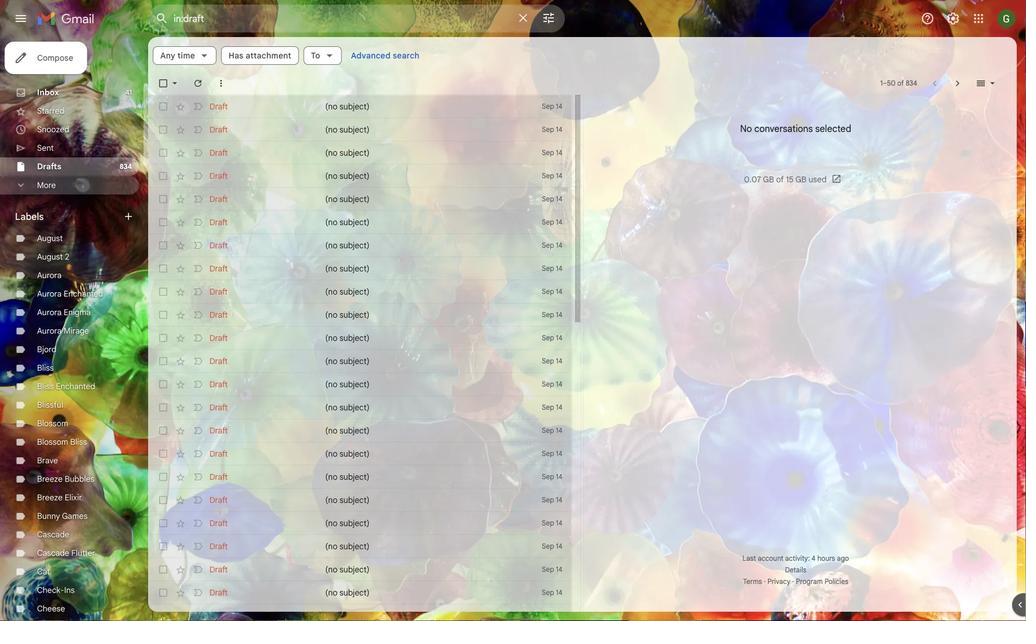 Task type: vqa. For each thing, say whether or not it's contained in the screenshot.
Terms on the right bottom of the page
yes



Task type: describe. For each thing, give the bounding box(es) containing it.
labels heading
[[15, 211, 123, 222]]

14 for 14th row
[[556, 403, 563, 412]]

sep 14 for seventh row
[[542, 241, 563, 250]]

breeze elixir link
[[37, 493, 82, 503]]

labels
[[15, 211, 44, 222]]

flutter
[[71, 548, 95, 558]]

sep for 20th row
[[542, 542, 554, 551]]

sep 14 for 8th row from the top
[[542, 264, 563, 273]]

sep 14 for 18th row from the bottom
[[542, 218, 563, 227]]

1 (no subject) link from the top
[[325, 101, 508, 112]]

sep 14 for first row
[[542, 102, 563, 111]]

14 (no subject) link from the top
[[325, 402, 508, 413]]

conversations
[[755, 123, 813, 134]]

labels navigation
[[0, 37, 148, 621]]

sep for second row from the bottom of the no conversations selected main content
[[542, 589, 554, 597]]

sep for 23th row from the top of the no conversations selected main content
[[542, 612, 554, 620]]

refresh image
[[192, 78, 204, 89]]

1 · from the left
[[764, 578, 766, 586]]

of for 50
[[898, 79, 904, 88]]

sep for 16th row
[[542, 450, 554, 458]]

snoozed link
[[37, 124, 69, 135]]

19 row from the top
[[148, 512, 572, 535]]

(no subject) for 4th (no subject) link
[[325, 171, 370, 181]]

13 row from the top
[[148, 373, 572, 396]]

drafts
[[37, 162, 61, 172]]

more button
[[0, 176, 139, 195]]

2 gb from the left
[[796, 174, 807, 185]]

bunny
[[37, 511, 60, 521]]

bjord link
[[37, 344, 56, 355]]

11 (no subject) link from the top
[[325, 332, 508, 344]]

6 row from the top
[[148, 211, 572, 234]]

draft for second row from the bottom of the no conversations selected main content
[[210, 588, 228, 598]]

(no subject) for 20th (no subject) link
[[325, 541, 370, 551]]

(no for 13th (no subject) link from the bottom of the no conversations selected main content
[[325, 333, 338, 343]]

details
[[785, 566, 807, 575]]

sep for third row
[[542, 149, 554, 157]]

starred link
[[37, 106, 64, 116]]

15 row from the top
[[148, 419, 572, 442]]

14 for 19th row from the top of the no conversations selected main content
[[556, 519, 563, 528]]

privacy link
[[768, 578, 791, 586]]

(no subject) for 23th (no subject) link from the top
[[325, 611, 370, 621]]

21 row from the top
[[148, 558, 572, 581]]

draft for 20th row from the bottom
[[210, 171, 228, 181]]

(no for eighth (no subject) link from the bottom
[[325, 449, 338, 459]]

advanced
[[351, 50, 391, 61]]

august link
[[37, 233, 63, 243]]

Search mail text field
[[174, 13, 509, 24]]

any
[[160, 50, 175, 61]]

subject) for 13th (no subject) link from the bottom of the no conversations selected main content
[[340, 333, 370, 343]]

(no subject) for 22th (no subject) link from the bottom of the no conversations selected main content
[[325, 124, 370, 135]]

10 row from the top
[[148, 303, 572, 327]]

8 row from the top
[[148, 257, 572, 280]]

subject) for 16th (no subject) link from the bottom of the no conversations selected main content
[[340, 263, 370, 274]]

subject) for 21th (no subject) link from the bottom
[[340, 148, 370, 158]]

(no subject) for 13th (no subject) link from the bottom of the no conversations selected main content
[[325, 333, 370, 343]]

draft for 20th row
[[210, 541, 228, 551]]

3 row from the top
[[148, 141, 572, 164]]

14 for 12th row
[[556, 357, 563, 366]]

august for august "link"
[[37, 233, 63, 243]]

draft for 19th row from the top of the no conversations selected main content
[[210, 518, 228, 528]]

draft for 3rd row from the bottom
[[210, 564, 228, 575]]

7 (no subject) link from the top
[[325, 240, 508, 251]]

breeze for breeze bubbles
[[37, 474, 63, 484]]

any time
[[160, 50, 195, 61]]

2
[[65, 252, 69, 262]]

14 for 8th row from the top
[[556, 264, 563, 273]]

834 inside no conversations selected main content
[[906, 79, 918, 88]]

sep 14 for 12th row
[[542, 357, 563, 366]]

(no subject) for ninth (no subject) link from the bottom of the no conversations selected main content
[[325, 426, 370, 436]]

2 · from the left
[[793, 578, 794, 586]]

draft for first row
[[210, 101, 228, 111]]

15 (no subject) link from the top
[[325, 425, 508, 437]]

enchanted for aurora enchanted
[[64, 289, 103, 299]]

august for august 2
[[37, 252, 63, 262]]

4 (no subject) link from the top
[[325, 170, 508, 182]]

draft for third row
[[210, 148, 228, 158]]

draft for seventh row from the bottom of the no conversations selected main content
[[210, 472, 228, 482]]

sep 14 for 20th row
[[542, 542, 563, 551]]

used
[[809, 174, 827, 185]]

sep 14 for 19th row from the bottom of the no conversations selected main content
[[542, 195, 563, 204]]

5 row from the top
[[148, 188, 572, 211]]

0.07 gb of 15 gb used
[[744, 174, 827, 185]]

aurora mirage
[[37, 326, 89, 336]]

9 (no subject) link from the top
[[325, 286, 508, 298]]

sent link
[[37, 143, 54, 153]]

check-ins
[[37, 585, 75, 595]]

22 (no subject) link from the top
[[325, 587, 508, 599]]

draft for 8th row from the top
[[210, 263, 228, 274]]

time
[[178, 50, 195, 61]]

(no subject) for 21th (no subject) link from the bottom
[[325, 148, 370, 158]]

subject) for 19th (no subject) link from the top
[[340, 518, 370, 528]]

ago
[[837, 554, 849, 563]]

sep for seventh row
[[542, 241, 554, 250]]

check-ins link
[[37, 585, 75, 595]]

subject) for 12th (no subject) link from the bottom
[[340, 356, 370, 366]]

draft for 11th row from the top
[[210, 333, 228, 343]]

(no subject) for 18th (no subject) link
[[325, 495, 370, 505]]

last account activity: 4 hours ago details terms · privacy · program policies
[[743, 554, 849, 586]]

8 (no subject) link from the top
[[325, 263, 508, 274]]

hours
[[818, 554, 836, 563]]

3 (no subject) link from the top
[[325, 147, 508, 159]]

more
[[37, 180, 56, 190]]

terms
[[743, 578, 762, 586]]

14 for 18th row from the top of the no conversations selected main content
[[556, 496, 563, 505]]

10 (no subject) link from the top
[[325, 309, 508, 321]]

cascade flutter link
[[37, 548, 95, 558]]

2 row from the top
[[148, 118, 572, 141]]

7 row from the top
[[148, 234, 572, 257]]

program
[[796, 578, 823, 586]]

august 2 link
[[37, 252, 69, 262]]

20 (no subject) link from the top
[[325, 541, 508, 552]]

inbox
[[37, 87, 59, 98]]

14 for 19th row from the bottom of the no conversations selected main content
[[556, 195, 563, 204]]

blossom bliss
[[37, 437, 87, 447]]

14 for first row
[[556, 102, 563, 111]]

1 row from the top
[[148, 95, 572, 118]]

20 row from the top
[[148, 535, 572, 558]]

12 row from the top
[[148, 350, 572, 373]]

(no for 23th (no subject) link from the top
[[325, 611, 338, 621]]

(no subject) for eighth (no subject) link from the bottom
[[325, 449, 370, 459]]

50
[[887, 79, 896, 88]]

21 (no subject) link from the top
[[325, 564, 508, 575]]

14 for 23th row from the top of the no conversations selected main content
[[556, 612, 563, 620]]

no conversations selected
[[740, 123, 852, 134]]

(no for 19th (no subject) link from the top
[[325, 518, 338, 528]]

bliss enchanted
[[37, 382, 95, 392]]

sep 14 for 16th row
[[542, 450, 563, 458]]

14 for 11th row from the bottom
[[556, 380, 563, 389]]

sep 14 for 11th row from the bottom
[[542, 380, 563, 389]]

sep 14 for 11th row from the top
[[542, 334, 563, 342]]

draft for 10th row from the top of the no conversations selected main content
[[210, 310, 228, 320]]

sep for first row
[[542, 102, 554, 111]]

(no for 16th (no subject) link from the bottom of the no conversations selected main content
[[325, 263, 338, 274]]

18 (no subject) link from the top
[[325, 494, 508, 506]]

aurora enigma link
[[37, 307, 91, 318]]

(no subject) for 15th (no subject) link from the bottom
[[325, 287, 370, 297]]

breeze elixir
[[37, 493, 82, 503]]

cascade flutter
[[37, 548, 95, 558]]

(no for 4th (no subject) link
[[325, 171, 338, 181]]

23 row from the top
[[148, 604, 572, 621]]

has
[[229, 50, 244, 61]]

sep for 18th row from the bottom
[[542, 218, 554, 227]]

bliss for bliss link
[[37, 363, 54, 373]]

6 (no subject) link from the top
[[325, 217, 508, 228]]

12 (no subject) link from the top
[[325, 355, 508, 367]]

(no subject) for 3rd (no subject) link from the bottom of the no conversations selected main content
[[325, 564, 370, 575]]

sep for ninth row from the bottom of the no conversations selected main content
[[542, 426, 554, 435]]

(no for 14th (no subject) link
[[325, 402, 338, 413]]

41
[[125, 88, 132, 97]]

has attachment
[[229, 50, 291, 61]]

1
[[881, 79, 883, 88]]

9 row from the top
[[148, 280, 572, 303]]

blossom bliss link
[[37, 437, 87, 447]]

sep for 10th row from the top of the no conversations selected main content
[[542, 311, 554, 319]]

aurora enigma
[[37, 307, 91, 318]]

details link
[[785, 566, 807, 575]]

check-
[[37, 585, 64, 595]]

subject) for 4th (no subject) link
[[340, 171, 370, 181]]

18 row from the top
[[148, 489, 572, 512]]

4
[[812, 554, 816, 563]]

2 (no subject) link from the top
[[325, 124, 508, 135]]

17 (no subject) link from the top
[[325, 471, 508, 483]]

sep for 11th row from the bottom
[[542, 380, 554, 389]]

1 gb from the left
[[763, 174, 774, 185]]

draft for 18th row from the bottom
[[210, 217, 228, 227]]

17 row from the top
[[148, 465, 572, 489]]

program policies link
[[796, 578, 849, 586]]

breeze bubbles link
[[37, 474, 94, 484]]

sep for 18th row from the top of the no conversations selected main content
[[542, 496, 554, 505]]

sep 14 for 19th row from the top of the no conversations selected main content
[[542, 519, 563, 528]]

cascade for cascade link
[[37, 530, 69, 540]]



Task type: locate. For each thing, give the bounding box(es) containing it.
aurora link
[[37, 270, 62, 281]]

0 horizontal spatial 834
[[120, 162, 132, 171]]

18 sep from the top
[[542, 496, 554, 505]]

22 (no from the top
[[325, 588, 338, 598]]

17 draft from the top
[[210, 472, 228, 482]]

14 for seventh row from the bottom of the no conversations selected main content
[[556, 473, 563, 481]]

main menu image
[[14, 12, 28, 25]]

sep for 14th row
[[542, 403, 554, 412]]

10 subject) from the top
[[340, 310, 370, 320]]

account
[[758, 554, 784, 563]]

subject) for 14th (no subject) link
[[340, 402, 370, 413]]

subject) for 13th (no subject) link
[[340, 379, 370, 389]]

bunny games link
[[37, 511, 88, 521]]

3 sep 14 from the top
[[542, 149, 563, 157]]

breeze bubbles
[[37, 474, 94, 484]]

(no subject)
[[325, 101, 370, 111], [325, 124, 370, 135], [325, 148, 370, 158], [325, 171, 370, 181], [325, 194, 370, 204], [325, 217, 370, 227], [325, 240, 370, 250], [325, 263, 370, 274], [325, 287, 370, 297], [325, 310, 370, 320], [325, 333, 370, 343], [325, 356, 370, 366], [325, 379, 370, 389], [325, 402, 370, 413], [325, 426, 370, 436], [325, 449, 370, 459], [325, 472, 370, 482], [325, 495, 370, 505], [325, 518, 370, 528], [325, 541, 370, 551], [325, 564, 370, 575], [325, 588, 370, 598], [325, 611, 370, 621]]

23 (no subject) link from the top
[[325, 610, 508, 621]]

older image
[[952, 78, 964, 89]]

cascade down cascade link
[[37, 548, 69, 558]]

sep for 2nd row
[[542, 125, 554, 134]]

1 blossom from the top
[[37, 419, 68, 429]]

19 sep 14 from the top
[[542, 519, 563, 528]]

1 horizontal spatial gb
[[796, 174, 807, 185]]

(no for 22th (no subject) link from the bottom of the no conversations selected main content
[[325, 124, 338, 135]]

16 (no subject) from the top
[[325, 449, 370, 459]]

1 vertical spatial breeze
[[37, 493, 63, 503]]

4 sep 14 from the top
[[542, 172, 563, 180]]

1 vertical spatial blossom
[[37, 437, 68, 447]]

draft for 23th row from the top of the no conversations selected main content
[[210, 611, 228, 621]]

2 sep 14 from the top
[[542, 125, 563, 134]]

policies
[[825, 578, 849, 586]]

12 sep 14 from the top
[[542, 357, 563, 366]]

clear search image
[[512, 6, 535, 30]]

2 14 from the top
[[556, 125, 563, 134]]

None checkbox
[[157, 124, 169, 135], [157, 170, 169, 182], [157, 193, 169, 205], [157, 217, 169, 228], [157, 240, 169, 251], [157, 309, 169, 321], [157, 355, 169, 367], [157, 402, 169, 413], [157, 425, 169, 437], [157, 448, 169, 460], [157, 494, 169, 506], [157, 610, 169, 621], [157, 124, 169, 135], [157, 170, 169, 182], [157, 193, 169, 205], [157, 217, 169, 228], [157, 240, 169, 251], [157, 309, 169, 321], [157, 355, 169, 367], [157, 402, 169, 413], [157, 425, 169, 437], [157, 448, 169, 460], [157, 494, 169, 506], [157, 610, 169, 621]]

8 (no subject) from the top
[[325, 263, 370, 274]]

(no subject) link
[[325, 101, 508, 112], [325, 124, 508, 135], [325, 147, 508, 159], [325, 170, 508, 182], [325, 193, 508, 205], [325, 217, 508, 228], [325, 240, 508, 251], [325, 263, 508, 274], [325, 286, 508, 298], [325, 309, 508, 321], [325, 332, 508, 344], [325, 355, 508, 367], [325, 379, 508, 390], [325, 402, 508, 413], [325, 425, 508, 437], [325, 448, 508, 460], [325, 471, 508, 483], [325, 494, 508, 506], [325, 518, 508, 529], [325, 541, 508, 552], [325, 564, 508, 575], [325, 587, 508, 599], [325, 610, 508, 621]]

16 (no subject) link from the top
[[325, 448, 508, 460]]

subject) for 15th (no subject) link from the bottom
[[340, 287, 370, 297]]

1 horizontal spatial 834
[[906, 79, 918, 88]]

3 (no from the top
[[325, 148, 338, 158]]

None search field
[[148, 5, 565, 32]]

advanced search
[[351, 50, 420, 61]]

1 horizontal spatial ·
[[793, 578, 794, 586]]

aurora down august 2 link
[[37, 270, 62, 281]]

games
[[62, 511, 88, 521]]

1 vertical spatial enchanted
[[56, 382, 95, 392]]

enchanted
[[64, 289, 103, 299], [56, 382, 95, 392]]

20 sep from the top
[[542, 542, 554, 551]]

5 (no subject) from the top
[[325, 194, 370, 204]]

12 draft from the top
[[210, 356, 228, 366]]

1 50 of 834
[[881, 79, 918, 88]]

0 vertical spatial august
[[37, 233, 63, 243]]

1 horizontal spatial of
[[898, 79, 904, 88]]

august
[[37, 233, 63, 243], [37, 252, 63, 262]]

cascade link
[[37, 530, 69, 540]]

834
[[906, 79, 918, 88], [120, 162, 132, 171]]

cat link
[[37, 567, 50, 577]]

search
[[393, 50, 420, 61]]

support image
[[921, 12, 935, 25]]

0 vertical spatial bliss
[[37, 363, 54, 373]]

1 vertical spatial 834
[[120, 162, 132, 171]]

elixir
[[65, 493, 82, 503]]

12 sep from the top
[[542, 357, 554, 366]]

834 inside the labels 'navigation'
[[120, 162, 132, 171]]

(no subject) for seventh (no subject) link from the bottom of the no conversations selected main content
[[325, 472, 370, 482]]

23 14 from the top
[[556, 612, 563, 620]]

activity:
[[786, 554, 810, 563]]

21 (no subject) from the top
[[325, 564, 370, 575]]

cat
[[37, 567, 50, 577]]

subject) for 7th (no subject) link from the top of the no conversations selected main content
[[340, 240, 370, 250]]

settings image
[[947, 12, 961, 25]]

last
[[743, 554, 756, 563]]

8 sep from the top
[[542, 264, 554, 273]]

0 vertical spatial blossom
[[37, 419, 68, 429]]

sep for 12th row
[[542, 357, 554, 366]]

follow link to manage storage image
[[832, 174, 843, 185]]

6 sep 14 from the top
[[542, 218, 563, 227]]

14 sep from the top
[[542, 403, 554, 412]]

subject) for 2nd (no subject) link from the bottom of the no conversations selected main content
[[340, 588, 370, 598]]

6 14 from the top
[[556, 218, 563, 227]]

bunny games
[[37, 511, 88, 521]]

10 sep 14 from the top
[[542, 311, 563, 319]]

blossom
[[37, 419, 68, 429], [37, 437, 68, 447]]

aurora for aurora enchanted
[[37, 289, 62, 299]]

aurora down aurora link
[[37, 289, 62, 299]]

0 horizontal spatial ·
[[764, 578, 766, 586]]

(no for 3rd (no subject) link from the bottom of the no conversations selected main content
[[325, 564, 338, 575]]

9 14 from the top
[[556, 287, 563, 296]]

14 for 9th row
[[556, 287, 563, 296]]

cascade down bunny
[[37, 530, 69, 540]]

4 14 from the top
[[556, 172, 563, 180]]

blissful link
[[37, 400, 63, 410]]

sep 14 for 14th row
[[542, 403, 563, 412]]

to button
[[304, 46, 342, 65]]

11 row from the top
[[148, 327, 572, 350]]

august left 2
[[37, 252, 63, 262]]

advanced search button
[[347, 45, 424, 66]]

0 vertical spatial enchanted
[[64, 289, 103, 299]]

14 row from the top
[[148, 396, 572, 419]]

compose button
[[5, 42, 87, 74]]

search mail image
[[152, 8, 173, 29]]

draft for 14th row
[[210, 402, 228, 413]]

1 vertical spatial cascade
[[37, 548, 69, 558]]

bubbles
[[65, 474, 94, 484]]

14
[[556, 102, 563, 111], [556, 125, 563, 134], [556, 149, 563, 157], [556, 172, 563, 180], [556, 195, 563, 204], [556, 218, 563, 227], [556, 241, 563, 250], [556, 264, 563, 273], [556, 287, 563, 296], [556, 311, 563, 319], [556, 334, 563, 342], [556, 357, 563, 366], [556, 380, 563, 389], [556, 403, 563, 412], [556, 426, 563, 435], [556, 450, 563, 458], [556, 473, 563, 481], [556, 496, 563, 505], [556, 519, 563, 528], [556, 542, 563, 551], [556, 565, 563, 574], [556, 589, 563, 597], [556, 612, 563, 620]]

(no subject) for 12th (no subject) link from the bottom
[[325, 356, 370, 366]]

(no for seventh (no subject) link from the bottom of the no conversations selected main content
[[325, 472, 338, 482]]

12 subject) from the top
[[340, 356, 370, 366]]

inbox link
[[37, 87, 59, 98]]

gmail image
[[37, 7, 100, 30]]

brave
[[37, 456, 58, 466]]

2 august from the top
[[37, 252, 63, 262]]

0 horizontal spatial of
[[777, 174, 784, 185]]

snoozed
[[37, 124, 69, 135]]

14 for 20th row
[[556, 542, 563, 551]]

22 14 from the top
[[556, 589, 563, 597]]

sep 14 for 2nd row
[[542, 125, 563, 134]]

5 (no subject) link from the top
[[325, 193, 508, 205]]

2 (no from the top
[[325, 124, 338, 135]]

privacy
[[768, 578, 791, 586]]

drafts link
[[37, 162, 61, 172]]

19 subject) from the top
[[340, 518, 370, 528]]

selected
[[816, 123, 852, 134]]

15 draft from the top
[[210, 426, 228, 436]]

19 sep from the top
[[542, 519, 554, 528]]

aurora enchanted link
[[37, 289, 103, 299]]

gb right "15"
[[796, 174, 807, 185]]

· right the terms 'link'
[[764, 578, 766, 586]]

(no for ninth (no subject) link from the bottom of the no conversations selected main content
[[325, 426, 338, 436]]

(no
[[325, 101, 338, 111], [325, 124, 338, 135], [325, 148, 338, 158], [325, 171, 338, 181], [325, 194, 338, 204], [325, 217, 338, 227], [325, 240, 338, 250], [325, 263, 338, 274], [325, 287, 338, 297], [325, 310, 338, 320], [325, 333, 338, 343], [325, 356, 338, 366], [325, 379, 338, 389], [325, 402, 338, 413], [325, 426, 338, 436], [325, 449, 338, 459], [325, 472, 338, 482], [325, 495, 338, 505], [325, 518, 338, 528], [325, 541, 338, 551], [325, 564, 338, 575], [325, 588, 338, 598], [325, 611, 338, 621]]

any time button
[[153, 46, 217, 65]]

None checkbox
[[157, 78, 169, 89], [157, 101, 169, 112], [157, 147, 169, 159], [157, 263, 169, 274], [157, 286, 169, 298], [157, 332, 169, 344], [157, 379, 169, 390], [157, 471, 169, 483], [157, 518, 169, 529], [157, 541, 169, 552], [157, 564, 169, 575], [157, 587, 169, 599], [157, 78, 169, 89], [157, 101, 169, 112], [157, 147, 169, 159], [157, 263, 169, 274], [157, 286, 169, 298], [157, 332, 169, 344], [157, 379, 169, 390], [157, 471, 169, 483], [157, 518, 169, 529], [157, 541, 169, 552], [157, 564, 169, 575], [157, 587, 169, 599]]

1 subject) from the top
[[340, 101, 370, 111]]

14 for ninth row from the bottom of the no conversations selected main content
[[556, 426, 563, 435]]

0.07
[[744, 174, 761, 185]]

5 draft from the top
[[210, 194, 228, 204]]

1 (no from the top
[[325, 101, 338, 111]]

terms link
[[743, 578, 762, 586]]

16 (no from the top
[[325, 449, 338, 459]]

august up august 2 link
[[37, 233, 63, 243]]

1 sep from the top
[[542, 102, 554, 111]]

(no subject) for 7th (no subject) link from the top of the no conversations selected main content
[[325, 240, 370, 250]]

4 row from the top
[[148, 164, 572, 188]]

17 14 from the top
[[556, 473, 563, 481]]

14 for 3rd row from the bottom
[[556, 565, 563, 574]]

gb right 0.07
[[763, 174, 774, 185]]

0 vertical spatial of
[[898, 79, 904, 88]]

sep 14 for third row
[[542, 149, 563, 157]]

16 subject) from the top
[[340, 449, 370, 459]]

23 draft from the top
[[210, 611, 228, 621]]

draft for seventh row
[[210, 240, 228, 250]]

2 (no subject) from the top
[[325, 124, 370, 135]]

1 vertical spatial august
[[37, 252, 63, 262]]

has attachment button
[[221, 46, 299, 65]]

no
[[740, 123, 752, 134]]

(no subject) for tenth (no subject) link from the top
[[325, 310, 370, 320]]

draft for 11th row from the bottom
[[210, 379, 228, 389]]

subject) for tenth (no subject) link from the top
[[340, 310, 370, 320]]

toggle split pane mode image
[[976, 78, 987, 89]]

12 (no subject) from the top
[[325, 356, 370, 366]]

blissful
[[37, 400, 63, 410]]

subject) for seventh (no subject) link from the bottom of the no conversations selected main content
[[340, 472, 370, 482]]

(no for 7th (no subject) link from the top of the no conversations selected main content
[[325, 240, 338, 250]]

22 sep from the top
[[542, 589, 554, 597]]

2 breeze from the top
[[37, 493, 63, 503]]

blossom down blossom link
[[37, 437, 68, 447]]

sep 14 for second row from the bottom of the no conversations selected main content
[[542, 589, 563, 597]]

brave link
[[37, 456, 58, 466]]

13 sep 14 from the top
[[542, 380, 563, 389]]

(no subject) for 13th (no subject) link
[[325, 379, 370, 389]]

8 14 from the top
[[556, 264, 563, 273]]

7 (no subject) from the top
[[325, 240, 370, 250]]

(no for 20th (no subject) link
[[325, 541, 338, 551]]

14 for 2nd row
[[556, 125, 563, 134]]

23 (no from the top
[[325, 611, 338, 621]]

subject) for 19th (no subject) link from the bottom
[[340, 194, 370, 204]]

enchanted up blissful link
[[56, 382, 95, 392]]

7 draft from the top
[[210, 240, 228, 250]]

1 breeze from the top
[[37, 474, 63, 484]]

(no subject) for 2nd (no subject) link from the bottom of the no conversations selected main content
[[325, 588, 370, 598]]

0 vertical spatial breeze
[[37, 474, 63, 484]]

22 row from the top
[[148, 581, 572, 604]]

sep for 20th row from the bottom
[[542, 172, 554, 180]]

attachment
[[246, 50, 291, 61]]

bliss link
[[37, 363, 54, 373]]

13 (no subject) link from the top
[[325, 379, 508, 390]]

sep for 8th row from the top
[[542, 264, 554, 273]]

of for gb
[[777, 174, 784, 185]]

1 august from the top
[[37, 233, 63, 243]]

11 subject) from the top
[[340, 333, 370, 343]]

7 sep 14 from the top
[[542, 241, 563, 250]]

ins
[[64, 585, 75, 595]]

subject)
[[340, 101, 370, 111], [340, 124, 370, 135], [340, 148, 370, 158], [340, 171, 370, 181], [340, 194, 370, 204], [340, 217, 370, 227], [340, 240, 370, 250], [340, 263, 370, 274], [340, 287, 370, 297], [340, 310, 370, 320], [340, 333, 370, 343], [340, 356, 370, 366], [340, 379, 370, 389], [340, 402, 370, 413], [340, 426, 370, 436], [340, 449, 370, 459], [340, 472, 370, 482], [340, 495, 370, 505], [340, 518, 370, 528], [340, 541, 370, 551], [340, 564, 370, 575], [340, 588, 370, 598], [340, 611, 370, 621]]

10 (no subject) from the top
[[325, 310, 370, 320]]

9 (no from the top
[[325, 287, 338, 297]]

row
[[148, 95, 572, 118], [148, 118, 572, 141], [148, 141, 572, 164], [148, 164, 572, 188], [148, 188, 572, 211], [148, 211, 572, 234], [148, 234, 572, 257], [148, 257, 572, 280], [148, 280, 572, 303], [148, 303, 572, 327], [148, 327, 572, 350], [148, 350, 572, 373], [148, 373, 572, 396], [148, 396, 572, 419], [148, 419, 572, 442], [148, 442, 572, 465], [148, 465, 572, 489], [148, 489, 572, 512], [148, 512, 572, 535], [148, 535, 572, 558], [148, 558, 572, 581], [148, 581, 572, 604], [148, 604, 572, 621]]

advanced search options image
[[537, 6, 560, 30]]

0 vertical spatial cascade
[[37, 530, 69, 540]]

draft for 12th row
[[210, 356, 228, 366]]

bjord
[[37, 344, 56, 355]]

2 sep from the top
[[542, 125, 554, 134]]

(no subject) for 18th (no subject) link from the bottom
[[325, 217, 370, 227]]

17 (no from the top
[[325, 472, 338, 482]]

15
[[786, 174, 794, 185]]

(no subject) for 19th (no subject) link from the top
[[325, 518, 370, 528]]

aurora enchanted
[[37, 289, 103, 299]]

0 vertical spatial 834
[[906, 79, 918, 88]]

blossom down blissful link
[[37, 419, 68, 429]]

sep for 9th row
[[542, 287, 554, 296]]

4 subject) from the top
[[340, 171, 370, 181]]

8 (no from the top
[[325, 263, 338, 274]]

17 sep from the top
[[542, 473, 554, 481]]

subject) for eighth (no subject) link from the bottom
[[340, 449, 370, 459]]

14 for 20th row from the bottom
[[556, 172, 563, 180]]

0 horizontal spatial gb
[[763, 174, 774, 185]]

23 subject) from the top
[[340, 611, 370, 621]]

cascade
[[37, 530, 69, 540], [37, 548, 69, 558]]

(no for 13th (no subject) link
[[325, 379, 338, 389]]

14 for 16th row
[[556, 450, 563, 458]]

subject) for 22th (no subject) link from the bottom of the no conversations selected main content
[[340, 124, 370, 135]]

aurora for aurora enigma
[[37, 307, 62, 318]]

draft for 16th row
[[210, 449, 228, 459]]

sep for 19th row from the bottom of the no conversations selected main content
[[542, 195, 554, 204]]

no conversations selected main content
[[148, 37, 1017, 621]]

23 (no subject) from the top
[[325, 611, 370, 621]]

23 sep 14 from the top
[[542, 612, 563, 620]]

6 subject) from the top
[[340, 217, 370, 227]]

(no for 18th (no subject) link from the bottom
[[325, 217, 338, 227]]

9 sep from the top
[[542, 287, 554, 296]]

blossom for blossom link
[[37, 419, 68, 429]]

16 row from the top
[[148, 442, 572, 465]]

18 draft from the top
[[210, 495, 228, 505]]

13 (no subject) from the top
[[325, 379, 370, 389]]

(no subject) for 16th (no subject) link from the bottom of the no conversations selected main content
[[325, 263, 370, 274]]

of right the 50
[[898, 79, 904, 88]]

1 (no subject) from the top
[[325, 101, 370, 111]]

subject) for 1st (no subject) link from the top of the no conversations selected main content
[[340, 101, 370, 111]]

1 vertical spatial of
[[777, 174, 784, 185]]

sent
[[37, 143, 54, 153]]

cheese
[[37, 604, 65, 614]]

sep for 11th row from the top
[[542, 334, 554, 342]]

mirage
[[64, 326, 89, 336]]

15 14 from the top
[[556, 426, 563, 435]]

aurora for aurora link
[[37, 270, 62, 281]]

subject) for ninth (no subject) link from the bottom of the no conversations selected main content
[[340, 426, 370, 436]]

· down details link
[[793, 578, 794, 586]]

5 sep from the top
[[542, 195, 554, 204]]

draft for ninth row from the bottom of the no conversations selected main content
[[210, 426, 228, 436]]

breeze down the brave link
[[37, 474, 63, 484]]

of
[[898, 79, 904, 88], [777, 174, 784, 185]]

17 (no subject) from the top
[[325, 472, 370, 482]]

1 14 from the top
[[556, 102, 563, 111]]

22 (no subject) from the top
[[325, 588, 370, 598]]

sep for seventh row from the bottom of the no conversations selected main content
[[542, 473, 554, 481]]

aurora up aurora mirage
[[37, 307, 62, 318]]

enigma
[[64, 307, 91, 318]]

1 vertical spatial bliss
[[37, 382, 54, 392]]

aurora up bjord link
[[37, 326, 62, 336]]

to
[[311, 50, 320, 61]]

draft
[[210, 101, 228, 111], [210, 124, 228, 135], [210, 148, 228, 158], [210, 171, 228, 181], [210, 194, 228, 204], [210, 217, 228, 227], [210, 240, 228, 250], [210, 263, 228, 274], [210, 287, 228, 297], [210, 310, 228, 320], [210, 333, 228, 343], [210, 356, 228, 366], [210, 379, 228, 389], [210, 402, 228, 413], [210, 426, 228, 436], [210, 449, 228, 459], [210, 472, 228, 482], [210, 495, 228, 505], [210, 518, 228, 528], [210, 541, 228, 551], [210, 564, 228, 575], [210, 588, 228, 598], [210, 611, 228, 621]]

2 vertical spatial bliss
[[70, 437, 87, 447]]

subject) for 18th (no subject) link from the bottom
[[340, 217, 370, 227]]

bliss enchanted link
[[37, 382, 95, 392]]

(no for 12th (no subject) link from the bottom
[[325, 356, 338, 366]]

sep 14 for 20th row from the bottom
[[542, 172, 563, 180]]

(no for 21th (no subject) link from the bottom
[[325, 148, 338, 158]]

14 for 11th row from the top
[[556, 334, 563, 342]]

enchanted up enigma
[[64, 289, 103, 299]]

21 draft from the top
[[210, 564, 228, 575]]

of left "15"
[[777, 174, 784, 185]]

draft for 9th row
[[210, 287, 228, 297]]

1 aurora from the top
[[37, 270, 62, 281]]

19 draft from the top
[[210, 518, 228, 528]]

aurora mirage link
[[37, 326, 89, 336]]

sep 14 for 9th row
[[542, 287, 563, 296]]

blossom for blossom bliss
[[37, 437, 68, 447]]

breeze up bunny
[[37, 493, 63, 503]]

aurora
[[37, 270, 62, 281], [37, 289, 62, 299], [37, 307, 62, 318], [37, 326, 62, 336]]

2 subject) from the top
[[340, 124, 370, 135]]

(no for 19th (no subject) link from the bottom
[[325, 194, 338, 204]]

19 (no subject) link from the top
[[325, 518, 508, 529]]

starred
[[37, 106, 64, 116]]

5 subject) from the top
[[340, 194, 370, 204]]

cheese link
[[37, 604, 65, 614]]

sep for 19th row from the top of the no conversations selected main content
[[542, 519, 554, 528]]

draft for 18th row from the top of the no conversations selected main content
[[210, 495, 228, 505]]

1 sep 14 from the top
[[542, 102, 563, 111]]

14 for seventh row
[[556, 241, 563, 250]]

compose
[[37, 53, 73, 63]]

more image
[[215, 78, 227, 89]]

blossom link
[[37, 419, 68, 429]]



